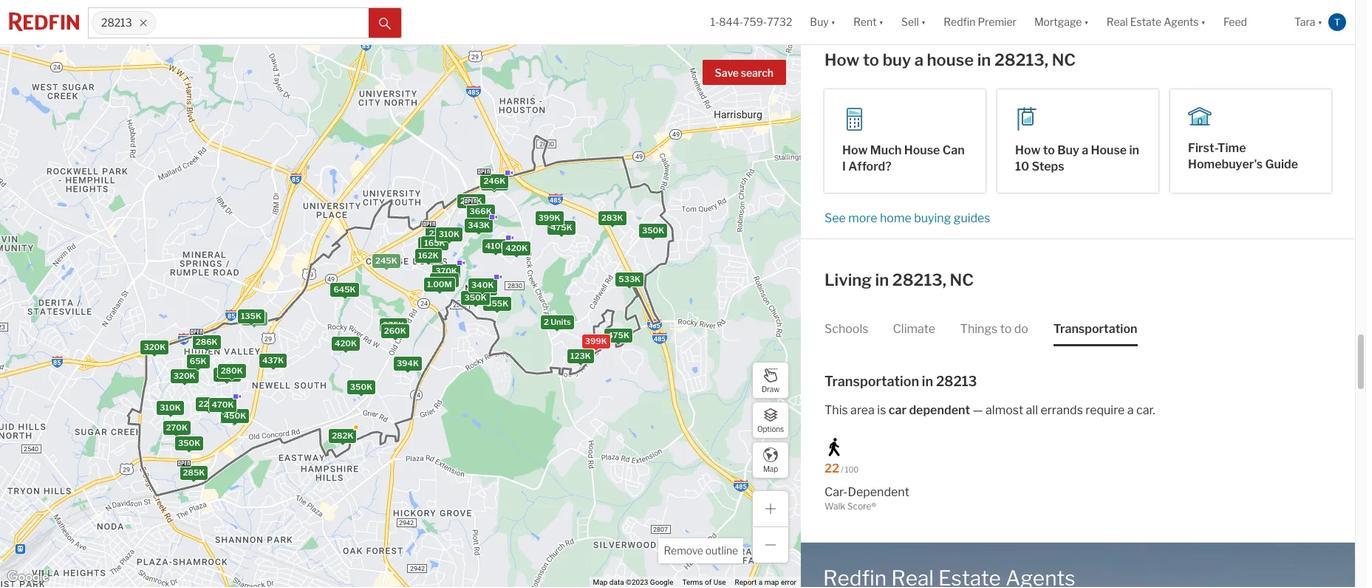 Task type: vqa. For each thing, say whether or not it's contained in the screenshot.
the top 310K
yes



Task type: locate. For each thing, give the bounding box(es) containing it.
0 horizontal spatial 420k
[[335, 338, 357, 349]]

▾ inside dropdown button
[[1201, 16, 1206, 28]]

2 horizontal spatial to
[[1043, 144, 1055, 158]]

see more home buying guides link
[[825, 212, 990, 226]]

350k
[[642, 225, 664, 236], [464, 292, 487, 303], [350, 382, 372, 392], [178, 438, 200, 448]]

real estate agents ▾ button
[[1098, 0, 1215, 44]]

310k up the '270k'
[[160, 403, 181, 413]]

dependent
[[909, 404, 970, 418]]

220k
[[429, 228, 451, 239]]

save
[[715, 66, 739, 79]]

0 horizontal spatial 310k
[[160, 403, 181, 413]]

how inside the "how to buy a house in 10 steps"
[[1015, 144, 1041, 158]]

1 vertical spatial 475k
[[608, 330, 629, 340]]

things
[[960, 322, 998, 336]]

28213
[[101, 17, 132, 29], [936, 374, 977, 389]]

0 horizontal spatial buy
[[810, 16, 829, 28]]

map left data
[[593, 579, 608, 587]]

2
[[544, 317, 549, 327]]

2 ▾ from the left
[[879, 16, 884, 28]]

▾ for tara ▾
[[1318, 16, 1322, 28]]

▾ right mortgage on the right top of page
[[1084, 16, 1089, 28]]

▾ for mortgage ▾
[[1084, 16, 1089, 28]]

3 450k from the left
[[223, 411, 245, 422]]

65k
[[190, 356, 207, 367]]

in left 'first-' at top right
[[1129, 144, 1139, 158]]

1 horizontal spatial 475k
[[608, 330, 629, 340]]

buy
[[810, 16, 829, 28], [1057, 144, 1079, 158]]

410k
[[485, 241, 506, 251]]

1 vertical spatial 420k
[[335, 338, 357, 349]]

map inside button
[[763, 464, 778, 473]]

to inside the "how to buy a house in 10 steps"
[[1043, 144, 1055, 158]]

home
[[880, 212, 912, 226]]

mortgage ▾ button
[[1034, 0, 1089, 44]]

use
[[713, 579, 726, 587]]

climate element
[[893, 309, 935, 346]]

map
[[763, 464, 778, 473], [593, 579, 608, 587]]

house
[[904, 144, 940, 158], [1091, 144, 1127, 158]]

▾ right rent
[[879, 16, 884, 28]]

1 vertical spatial 320k
[[173, 371, 196, 381]]

0 vertical spatial to
[[863, 50, 879, 69]]

283k
[[601, 213, 623, 223]]

▾
[[831, 16, 836, 28], [879, 16, 884, 28], [921, 16, 926, 28], [1084, 16, 1089, 28], [1201, 16, 1206, 28], [1318, 16, 1322, 28]]

sell
[[901, 16, 919, 28]]

house inside the "how to buy a house in 10 steps"
[[1091, 144, 1127, 158]]

how to buy a house in 28213, nc
[[825, 50, 1076, 69]]

real estate agents ▾ link
[[1107, 0, 1206, 44]]

2 vertical spatial to
[[1000, 322, 1012, 336]]

▾ left rent
[[831, 16, 836, 28]]

0 horizontal spatial transportation
[[825, 374, 919, 389]]

remove 28213 image
[[139, 18, 148, 27]]

buy ▾ button
[[801, 0, 845, 44]]

buy up steps
[[1057, 144, 1079, 158]]

280k
[[221, 365, 243, 376]]

in right living
[[875, 271, 889, 290]]

6 ▾ from the left
[[1318, 16, 1322, 28]]

errands
[[1041, 404, 1083, 418]]

a inside the "how to buy a house in 10 steps"
[[1082, 144, 1088, 158]]

transportation in 28213
[[825, 374, 977, 389]]

transportation for transportation in 28213
[[825, 374, 919, 389]]

1 horizontal spatial map
[[763, 464, 778, 473]]

map for map
[[763, 464, 778, 473]]

399k left the 283k
[[538, 213, 560, 223]]

310k
[[439, 229, 460, 239], [160, 403, 181, 413]]

to for buy
[[863, 50, 879, 69]]

premier
[[978, 16, 1017, 28]]

buy ▾
[[810, 16, 836, 28]]

0 horizontal spatial 28213
[[101, 17, 132, 29]]

data
[[609, 579, 624, 587]]

to up steps
[[1043, 144, 1055, 158]]

living in 28213, nc
[[825, 271, 974, 290]]

how inside the how much house can i afford?
[[842, 144, 868, 158]]

0 vertical spatial 320k
[[144, 342, 166, 352]]

buy right '7732'
[[810, 16, 829, 28]]

28213 up dependent
[[936, 374, 977, 389]]

in inside the "how to buy a house in 10 steps"
[[1129, 144, 1139, 158]]

nc up things
[[950, 271, 974, 290]]

0 vertical spatial nc
[[1052, 50, 1076, 69]]

None search field
[[156, 8, 369, 38]]

report
[[735, 579, 757, 587]]

1 vertical spatial map
[[593, 579, 608, 587]]

how down buy ▾ button
[[825, 50, 860, 69]]

28213 left remove 28213 image
[[101, 17, 132, 29]]

165k
[[424, 238, 445, 248]]

0 horizontal spatial 28213,
[[892, 271, 946, 290]]

285k
[[183, 468, 205, 478]]

320k left 286k on the left of page
[[144, 342, 166, 352]]

0 vertical spatial buy
[[810, 16, 829, 28]]

1 vertical spatial 28213,
[[892, 271, 946, 290]]

mortgage ▾
[[1034, 16, 1089, 28]]

0 horizontal spatial map
[[593, 579, 608, 587]]

1 horizontal spatial 310k
[[439, 229, 460, 239]]

0 horizontal spatial 399k
[[538, 213, 560, 223]]

28213, up climate element
[[892, 271, 946, 290]]

0 horizontal spatial to
[[863, 50, 879, 69]]

2 house from the left
[[1091, 144, 1127, 158]]

645k
[[333, 284, 356, 295]]

mortgage ▾ button
[[1025, 0, 1098, 44]]

steps
[[1032, 160, 1064, 174]]

1 house from the left
[[904, 144, 940, 158]]

28213,
[[994, 50, 1048, 69], [892, 271, 946, 290]]

how up i
[[842, 144, 868, 158]]

1 horizontal spatial to
[[1000, 322, 1012, 336]]

5 ▾ from the left
[[1201, 16, 1206, 28]]

1 horizontal spatial 28213,
[[994, 50, 1048, 69]]

1 ▾ from the left
[[831, 16, 836, 28]]

450k
[[224, 411, 246, 421], [222, 411, 245, 422], [223, 411, 245, 422]]

0 horizontal spatial nc
[[950, 271, 974, 290]]

transportation
[[1053, 322, 1137, 336], [825, 374, 919, 389]]

1-
[[710, 16, 719, 28]]

to left do
[[1000, 322, 1012, 336]]

options button
[[752, 402, 789, 439]]

transportation element
[[1053, 309, 1137, 346]]

1 horizontal spatial buy
[[1057, 144, 1079, 158]]

▾ right 'tara'
[[1318, 16, 1322, 28]]

draw
[[762, 385, 779, 393]]

0 vertical spatial map
[[763, 464, 778, 473]]

dependent
[[848, 485, 909, 499]]

0 vertical spatial 420k
[[506, 243, 528, 253]]

sell ▾ button
[[901, 0, 926, 44]]

1 vertical spatial buy
[[1057, 144, 1079, 158]]

320k down 65k in the left bottom of the page
[[173, 371, 196, 381]]

redfin premier button
[[935, 0, 1025, 44]]

0 vertical spatial 28213,
[[994, 50, 1048, 69]]

buy ▾ button
[[810, 0, 836, 44]]

how much house can i afford? link
[[825, 89, 986, 193]]

3 ▾ from the left
[[921, 16, 926, 28]]

tara
[[1294, 16, 1315, 28]]

2 units
[[544, 317, 571, 327]]

schools
[[825, 322, 868, 336]]

1 horizontal spatial house
[[1091, 144, 1127, 158]]

climate
[[893, 322, 935, 336]]

115k
[[245, 314, 264, 324]]

1-844-759-7732
[[710, 16, 792, 28]]

map button
[[752, 442, 789, 479]]

340k
[[471, 280, 494, 290]]

375k
[[383, 320, 404, 330]]

how up 10
[[1015, 144, 1041, 158]]

options
[[757, 424, 784, 433]]

to left buy
[[863, 50, 879, 69]]

to inside the things to do element
[[1000, 322, 1012, 336]]

0 horizontal spatial 475k
[[551, 222, 572, 233]]

1.00m
[[427, 279, 452, 289]]

map down the options at the bottom right of page
[[763, 464, 778, 473]]

0 horizontal spatial house
[[904, 144, 940, 158]]

nc down mortgage ▾ dropdown button
[[1052, 50, 1076, 69]]

first-
[[1188, 141, 1217, 155]]

1 horizontal spatial 399k
[[585, 336, 607, 347]]

how
[[825, 50, 860, 69], [842, 144, 868, 158], [1015, 144, 1041, 158]]

schools element
[[825, 309, 868, 346]]

295k
[[460, 196, 482, 206]]

343k
[[468, 220, 490, 231]]

map region
[[0, 0, 808, 587]]

1 450k from the left
[[224, 411, 246, 421]]

▾ right agents
[[1201, 16, 1206, 28]]

1 vertical spatial 28213
[[936, 374, 977, 389]]

search
[[741, 66, 774, 79]]

1 horizontal spatial transportation
[[1053, 322, 1137, 336]]

355k
[[486, 298, 508, 309]]

score
[[847, 501, 871, 512]]

remove outline button
[[659, 539, 743, 564]]

homebuyer's
[[1188, 157, 1263, 171]]

320k
[[144, 342, 166, 352], [173, 371, 196, 381]]

399k up 123k
[[585, 336, 607, 347]]

draw button
[[752, 362, 789, 399]]

28213, down 'premier'
[[994, 50, 1048, 69]]

things to do
[[960, 322, 1028, 336]]

almost
[[986, 404, 1023, 418]]

475k down 533k
[[608, 330, 629, 340]]

tara ▾
[[1294, 16, 1322, 28]]

▾ for buy ▾
[[831, 16, 836, 28]]

0 vertical spatial transportation
[[1053, 322, 1137, 336]]

1 horizontal spatial 320k
[[173, 371, 196, 381]]

0 vertical spatial 475k
[[551, 222, 572, 233]]

to for do
[[1000, 322, 1012, 336]]

▾ right the sell
[[921, 16, 926, 28]]

1 vertical spatial to
[[1043, 144, 1055, 158]]

1 vertical spatial transportation
[[825, 374, 919, 389]]

things to do element
[[960, 309, 1028, 346]]

475k left the 283k
[[551, 222, 572, 233]]

310k up 162k
[[439, 229, 460, 239]]

533k
[[619, 274, 641, 284]]

4 ▾ from the left
[[1084, 16, 1089, 28]]



Task type: describe. For each thing, give the bounding box(es) containing it.
1 horizontal spatial nc
[[1052, 50, 1076, 69]]

user photo image
[[1328, 13, 1346, 31]]

how to buy a house in 10 steps link
[[997, 89, 1158, 193]]

2 450k from the left
[[222, 411, 245, 422]]

800k
[[433, 275, 456, 285]]

135k
[[241, 311, 262, 321]]

terms of use link
[[682, 579, 726, 587]]

first-time homebuyer's guide
[[1188, 141, 1298, 171]]

i
[[842, 160, 846, 174]]

rent ▾
[[853, 16, 884, 28]]

submit search image
[[379, 18, 391, 29]]

how for how much house can i afford?
[[842, 144, 868, 158]]

terms
[[682, 579, 703, 587]]

car.
[[1136, 404, 1155, 418]]

123k
[[570, 351, 591, 361]]

0 vertical spatial 28213
[[101, 17, 132, 29]]

22
[[825, 462, 839, 476]]

10
[[1015, 160, 1029, 174]]

—
[[973, 404, 983, 418]]

0 horizontal spatial 320k
[[144, 342, 166, 352]]

guide
[[1265, 157, 1298, 171]]

time
[[1217, 141, 1246, 155]]

error
[[781, 579, 796, 587]]

1 vertical spatial nc
[[950, 271, 974, 290]]

©2023
[[626, 579, 648, 587]]

to for buy
[[1043, 144, 1055, 158]]

0 vertical spatial 399k
[[538, 213, 560, 223]]

redfin premier
[[944, 16, 1017, 28]]

map data ©2023 google
[[593, 579, 673, 587]]

286k
[[196, 337, 218, 347]]

470k
[[212, 400, 234, 410]]

house inside the how much house can i afford?
[[904, 144, 940, 158]]

see
[[825, 212, 846, 226]]

370k
[[435, 266, 457, 276]]

buy inside dropdown button
[[810, 16, 829, 28]]

1 horizontal spatial 420k
[[506, 243, 528, 253]]

real
[[1107, 16, 1128, 28]]

759-
[[743, 16, 767, 28]]

rent ▾ button
[[845, 0, 893, 44]]

335k
[[216, 369, 238, 380]]

outline
[[705, 545, 738, 557]]

260k
[[384, 326, 406, 336]]

google image
[[4, 568, 52, 587]]

1 vertical spatial 310k
[[160, 403, 181, 413]]

car
[[889, 404, 907, 418]]

all
[[1026, 404, 1038, 418]]

save search button
[[702, 60, 786, 85]]

car-dependent walk score ®
[[825, 485, 909, 512]]

mortgage
[[1034, 16, 1082, 28]]

much
[[870, 144, 902, 158]]

car-
[[825, 485, 848, 499]]

sell ▾ button
[[893, 0, 935, 44]]

buying
[[914, 212, 951, 226]]

270k
[[166, 422, 188, 433]]

1-844-759-7732 link
[[710, 16, 792, 28]]

feed button
[[1215, 0, 1286, 44]]

365k
[[472, 283, 494, 294]]

229k
[[198, 399, 220, 410]]

how for how to buy a house in 28213, nc
[[825, 50, 860, 69]]

is
[[877, 404, 886, 418]]

terms of use
[[682, 579, 726, 587]]

this area is car dependent — almost all errands require a car.
[[825, 404, 1155, 418]]

of
[[705, 579, 712, 587]]

walk
[[825, 501, 845, 512]]

7732
[[767, 16, 792, 28]]

162k
[[418, 250, 439, 261]]

buy inside the "how to buy a house in 10 steps"
[[1057, 144, 1079, 158]]

feed
[[1223, 16, 1247, 28]]

366k
[[470, 206, 492, 216]]

save search
[[715, 66, 774, 79]]

1 vertical spatial 399k
[[585, 336, 607, 347]]

▾ for rent ▾
[[879, 16, 884, 28]]

units
[[551, 317, 571, 327]]

0 vertical spatial 310k
[[439, 229, 460, 239]]

real estate agents ▾
[[1107, 16, 1206, 28]]

map
[[764, 579, 779, 587]]

22 / 100
[[825, 462, 859, 476]]

map for map data ©2023 google
[[593, 579, 608, 587]]

in up dependent
[[922, 374, 933, 389]]

100
[[845, 465, 859, 474]]

▾ for sell ▾
[[921, 16, 926, 28]]

how for how to buy a house in 10 steps
[[1015, 144, 1041, 158]]

394k
[[397, 358, 419, 369]]

agents
[[1164, 16, 1199, 28]]

in right house
[[977, 50, 991, 69]]

1 horizontal spatial 28213
[[936, 374, 977, 389]]

160k
[[421, 239, 442, 249]]

more
[[848, 212, 877, 226]]

transportation for transportation
[[1053, 322, 1137, 336]]

google
[[650, 579, 673, 587]]

844-
[[719, 16, 743, 28]]

do
[[1014, 322, 1028, 336]]

estate
[[1130, 16, 1162, 28]]

sell ▾
[[901, 16, 926, 28]]

report a map error link
[[735, 579, 796, 587]]

redfin
[[944, 16, 976, 28]]

first-time homebuyer's guide link
[[1170, 89, 1331, 193]]

remove
[[664, 545, 703, 557]]

afford?
[[848, 160, 892, 174]]



